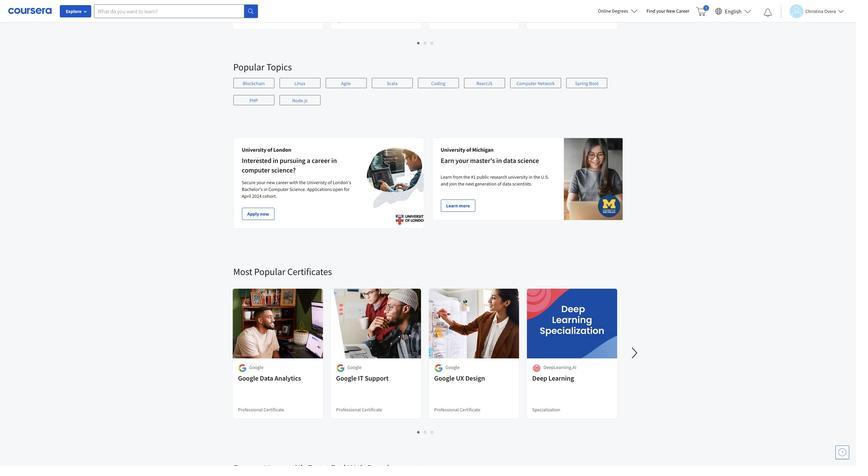 Task type: vqa. For each thing, say whether or not it's contained in the screenshot.


Task type: describe. For each thing, give the bounding box(es) containing it.
coursera image
[[8, 6, 52, 16]]

agile
[[341, 80, 351, 86]]

michigan
[[472, 146, 494, 153]]

english button
[[713, 0, 754, 22]]

professional certificate for google it support
[[336, 407, 382, 413]]

your for secure your new career with the univeristy of london's bachelor's in computer science. applications open for april 2024 cohort.
[[257, 179, 266, 186]]

linux
[[295, 80, 305, 86]]

1 list from the top
[[233, 39, 618, 47]]

google ux design
[[434, 374, 485, 383]]

google image for google it support
[[336, 364, 345, 373]]

london
[[273, 146, 291, 153]]

blockchain
[[243, 80, 265, 86]]

1 button for list inside most popular certificates carousel element
[[415, 428, 422, 436]]

blockchain link
[[233, 78, 274, 88]]

christina
[[806, 8, 824, 14]]

data inside "university of michigan earn your master's in data science"
[[503, 156, 516, 165]]

a
[[307, 156, 310, 165]]

learn for learn from the #1 public research university in the u.s. and join the next generation of data scientists.
[[441, 174, 452, 180]]

learn from the #1 public research university in the u.s. and join the next generation of data scientists.
[[441, 174, 549, 187]]

computer inside secure your new career with the univeristy of london's bachelor's in computer science. applications open for april 2024 cohort.
[[269, 186, 289, 192]]

interested in pursuing a career in computer science? link
[[242, 156, 337, 174]]

join
[[450, 181, 457, 187]]

support
[[365, 374, 389, 383]]

pursuing
[[280, 156, 306, 165]]

now
[[260, 211, 269, 217]]

your inside "university of michigan earn your master's in data science"
[[456, 156, 469, 165]]

computer inside list
[[517, 80, 537, 86]]

in inside "university of michigan earn your master's in data science"
[[497, 156, 502, 165]]

reactjs
[[477, 80, 493, 86]]

the left #1 on the top of the page
[[464, 174, 470, 180]]

deeplearning.ai
[[544, 364, 577, 371]]

university of michigan earn your master's in data science
[[441, 146, 539, 165]]

in inside learn from the #1 public research university in the u.s. and join the next generation of data scientists.
[[529, 174, 533, 180]]

it
[[358, 374, 364, 383]]

scientists.
[[513, 181, 532, 187]]

scala link
[[372, 78, 413, 88]]

new
[[667, 8, 676, 14]]

of inside secure your new career with the univeristy of london's bachelor's in computer science. applications open for april 2024 cohort.
[[328, 179, 332, 186]]

php link
[[233, 95, 274, 105]]

apply now link
[[242, 208, 275, 220]]

university of london interested in pursuing a career in computer science?
[[242, 146, 337, 174]]

of inside learn from the #1 public research university in the u.s. and join the next generation of data scientists.
[[498, 181, 502, 187]]

specialization inside most popular certificates carousel element
[[533, 407, 561, 413]]

deep learning
[[533, 374, 574, 383]]

computer network
[[517, 80, 555, 86]]

with
[[290, 179, 298, 186]]

1 for 1 button for list inside most popular certificates carousel element
[[417, 429, 420, 436]]

professional for google it support
[[336, 407, 361, 413]]

next
[[466, 181, 474, 187]]

computer
[[242, 166, 270, 174]]

interested
[[242, 156, 272, 165]]

christina overa button
[[781, 4, 844, 18]]

of inside "university of michigan earn your master's in data science"
[[467, 146, 471, 153]]

your for find your new career
[[657, 8, 666, 14]]

network
[[538, 80, 555, 86]]

find your new career
[[647, 8, 690, 14]]

professional for google data analytics
[[238, 407, 263, 413]]

show notifications image
[[764, 9, 772, 17]]

find
[[647, 8, 656, 14]]

master's
[[470, 156, 495, 165]]

public
[[477, 174, 489, 180]]

april
[[242, 193, 251, 199]]

ux
[[456, 374, 464, 383]]

analytics
[[275, 374, 301, 383]]

coding
[[431, 80, 446, 86]]

the down from
[[458, 181, 465, 187]]

english
[[725, 8, 742, 15]]

0 vertical spatial popular
[[233, 61, 265, 73]]

What do you want to learn? text field
[[94, 4, 244, 18]]

1 course from the left
[[238, 17, 252, 24]]

2024
[[252, 193, 262, 199]]

science?
[[271, 166, 296, 174]]

univeristy
[[307, 179, 327, 186]]

reactjs link
[[464, 78, 505, 88]]

research
[[490, 174, 507, 180]]

science
[[518, 156, 539, 165]]

3 for first list
[[431, 40, 434, 46]]

secure
[[242, 179, 256, 186]]

most
[[233, 266, 252, 278]]

online degrees button
[[593, 3, 643, 18]]

popular inside most popular certificates carousel element
[[254, 266, 286, 278]]

specialization inside specialization link
[[336, 17, 364, 24]]

google data analytics
[[238, 374, 301, 383]]

1 for first list 1 button
[[417, 40, 420, 46]]

u.s.
[[541, 174, 549, 180]]

2 button for 1 button for list inside most popular certificates carousel element
[[422, 428, 429, 436]]

deeplearning.ai image
[[533, 364, 541, 373]]

design
[[466, 374, 485, 383]]

1 course link from the left
[[232, 0, 324, 30]]

bachelor's
[[242, 186, 263, 192]]

boot
[[589, 80, 599, 86]]

explore button
[[60, 5, 91, 17]]

most popular certificates
[[233, 266, 332, 278]]

career
[[677, 8, 690, 14]]

applications
[[307, 186, 332, 192]]

in inside secure your new career with the univeristy of london's bachelor's in computer science. applications open for april 2024 cohort.
[[264, 186, 268, 192]]

3 button for 2 button inside the most popular certificates carousel element
[[429, 428, 436, 436]]

in up london's
[[331, 156, 337, 165]]

apply now
[[247, 211, 269, 217]]

university for interested
[[242, 146, 266, 153]]

new
[[267, 179, 275, 186]]

apply
[[247, 211, 259, 217]]

of inside university of london interested in pursuing a career in computer science?
[[268, 146, 272, 153]]

science.
[[290, 186, 306, 192]]

deep
[[533, 374, 547, 383]]



Task type: locate. For each thing, give the bounding box(es) containing it.
1 1 button from the top
[[415, 39, 422, 47]]

0 vertical spatial 1
[[417, 40, 420, 46]]

2 1 button from the top
[[415, 428, 422, 436]]

in right master's
[[497, 156, 502, 165]]

earn your master's in data science link
[[441, 156, 539, 165]]

shopping cart: 1 item image
[[697, 5, 710, 16]]

earn
[[441, 156, 454, 165]]

google up it
[[348, 364, 362, 371]]

data inside learn from the #1 public research university in the u.s. and join the next generation of data scientists.
[[503, 181, 512, 187]]

the
[[464, 174, 470, 180], [534, 174, 540, 180], [299, 179, 306, 186], [458, 181, 465, 187]]

computer network link
[[510, 78, 561, 88]]

google up data
[[249, 364, 264, 371]]

data left science
[[503, 156, 516, 165]]

generation
[[475, 181, 497, 187]]

None search field
[[94, 4, 258, 18]]

0 horizontal spatial course link
[[232, 0, 324, 30]]

node.js
[[292, 97, 308, 104]]

0 vertical spatial 2 button
[[422, 39, 429, 47]]

0 horizontal spatial computer
[[269, 186, 289, 192]]

open
[[333, 186, 343, 192]]

the inside secure your new career with the univeristy of london's bachelor's in computer science. applications open for april 2024 cohort.
[[299, 179, 306, 186]]

php
[[250, 97, 258, 104]]

0 horizontal spatial google image
[[238, 364, 247, 373]]

career right a
[[312, 156, 330, 165]]

list inside most popular certificates carousel element
[[233, 428, 618, 436]]

google image up google it support
[[336, 364, 345, 373]]

career inside university of london interested in pursuing a career in computer science?
[[312, 156, 330, 165]]

spring boot
[[575, 80, 599, 86]]

3 google image from the left
[[434, 364, 443, 373]]

google left it
[[336, 374, 357, 383]]

of left london
[[268, 146, 272, 153]]

career right new
[[276, 179, 289, 186]]

1 horizontal spatial specialization
[[533, 407, 561, 413]]

your right earn
[[456, 156, 469, 165]]

1 2 from the top
[[424, 40, 427, 46]]

0 vertical spatial career
[[312, 156, 330, 165]]

2 button for first list 1 button
[[422, 39, 429, 47]]

degrees
[[612, 8, 628, 14]]

professional certificate link
[[526, 0, 618, 30]]

3 button inside most popular certificates carousel element
[[429, 428, 436, 436]]

data
[[503, 156, 516, 165], [503, 181, 512, 187]]

list
[[233, 39, 618, 47], [233, 78, 623, 112], [233, 428, 618, 436]]

of down research
[[498, 181, 502, 187]]

certificates
[[287, 266, 332, 278]]

london's
[[333, 179, 351, 186]]

university inside "university of michigan earn your master's in data science"
[[441, 146, 465, 153]]

learn up and
[[441, 174, 452, 180]]

1 horizontal spatial course link
[[428, 0, 520, 30]]

1 horizontal spatial career
[[312, 156, 330, 165]]

google left data
[[238, 374, 259, 383]]

learn left more
[[446, 203, 458, 209]]

1 1 from the top
[[417, 40, 420, 46]]

1 vertical spatial 1 button
[[415, 428, 422, 436]]

1 horizontal spatial your
[[456, 156, 469, 165]]

university for earn
[[441, 146, 465, 153]]

help center image
[[839, 449, 847, 457]]

1 university from the left
[[242, 146, 266, 153]]

in up science?
[[273, 156, 278, 165]]

#1
[[471, 174, 476, 180]]

next slide image
[[627, 345, 643, 361]]

google image up google data analytics
[[238, 364, 247, 373]]

coding link
[[418, 78, 459, 88]]

christina overa
[[806, 8, 836, 14]]

the left u.s. in the top right of the page
[[534, 174, 540, 180]]

google
[[249, 364, 264, 371], [348, 364, 362, 371], [446, 364, 460, 371], [238, 374, 259, 383], [336, 374, 357, 383], [434, 374, 455, 383]]

secure your new career with the univeristy of london's bachelor's in computer science. applications open for april 2024 cohort.
[[242, 179, 351, 199]]

professional certificate for google data analytics
[[238, 407, 284, 413]]

1 horizontal spatial google image
[[336, 364, 345, 373]]

professional
[[533, 17, 557, 24], [238, 407, 263, 413], [336, 407, 361, 413], [434, 407, 459, 413]]

from
[[453, 174, 463, 180]]

popular up "blockchain" link
[[233, 61, 265, 73]]

google it support
[[336, 374, 389, 383]]

agile link
[[326, 78, 367, 88]]

0 vertical spatial 3
[[431, 40, 434, 46]]

popular
[[233, 61, 265, 73], [254, 266, 286, 278]]

1 vertical spatial 3 button
[[429, 428, 436, 436]]

your left new
[[257, 179, 266, 186]]

course
[[238, 17, 252, 24], [434, 17, 448, 24]]

0 vertical spatial 3 button
[[429, 39, 436, 47]]

2 2 from the top
[[424, 429, 427, 436]]

computer left network
[[517, 80, 537, 86]]

1 horizontal spatial computer
[[517, 80, 537, 86]]

learn for learn more
[[446, 203, 458, 209]]

1 button for first list
[[415, 39, 422, 47]]

2 vertical spatial list
[[233, 428, 618, 436]]

1 vertical spatial data
[[503, 181, 512, 187]]

data
[[260, 374, 273, 383]]

find your new career link
[[643, 7, 693, 15]]

career inside secure your new career with the univeristy of london's bachelor's in computer science. applications open for april 2024 cohort.
[[276, 179, 289, 186]]

3 list from the top
[[233, 428, 618, 436]]

1 vertical spatial specialization
[[533, 407, 561, 413]]

linux link
[[279, 78, 321, 88]]

cohort.
[[263, 193, 277, 199]]

for
[[344, 186, 350, 192]]

0 vertical spatial 1 button
[[415, 39, 422, 47]]

learning
[[549, 374, 574, 383]]

1 vertical spatial 3
[[431, 429, 434, 436]]

0 vertical spatial data
[[503, 156, 516, 165]]

2 vertical spatial your
[[257, 179, 266, 186]]

of
[[268, 146, 272, 153], [467, 146, 471, 153], [328, 179, 332, 186], [498, 181, 502, 187]]

specialization link
[[330, 0, 422, 30]]

university inside university of london interested in pursuing a career in computer science?
[[242, 146, 266, 153]]

2 inside most popular certificates carousel element
[[424, 429, 427, 436]]

0 horizontal spatial course
[[238, 17, 252, 24]]

google image for google ux design
[[434, 364, 443, 373]]

professional certificate inside professional certificate link
[[533, 17, 579, 24]]

0 vertical spatial computer
[[517, 80, 537, 86]]

1
[[417, 40, 420, 46], [417, 429, 420, 436]]

certificate for google ux design
[[460, 407, 481, 413]]

professional for google ux design
[[434, 407, 459, 413]]

learn more
[[446, 203, 470, 209]]

most popular certificates carousel element
[[230, 245, 856, 442]]

learn inside learn from the #1 public research university in the u.s. and join the next generation of data scientists.
[[441, 174, 452, 180]]

2 3 button from the top
[[429, 428, 436, 436]]

3
[[431, 40, 434, 46], [431, 429, 434, 436]]

2 horizontal spatial your
[[657, 8, 666, 14]]

node.js link
[[279, 95, 321, 105]]

spring boot link
[[567, 78, 608, 88]]

of left michigan
[[467, 146, 471, 153]]

popular right most
[[254, 266, 286, 278]]

popular topics
[[233, 61, 292, 73]]

2 button
[[422, 39, 429, 47], [422, 428, 429, 436]]

in
[[273, 156, 278, 165], [331, 156, 337, 165], [497, 156, 502, 165], [529, 174, 533, 180], [264, 186, 268, 192]]

your inside secure your new career with the univeristy of london's bachelor's in computer science. applications open for april 2024 cohort.
[[257, 179, 266, 186]]

3 button for first list 1 button's 2 button
[[429, 39, 436, 47]]

specialization
[[336, 17, 364, 24], [533, 407, 561, 413]]

computer
[[517, 80, 537, 86], [269, 186, 289, 192]]

list containing blockchain
[[233, 78, 623, 112]]

google up the google ux design
[[446, 364, 460, 371]]

1 3 from the top
[[431, 40, 434, 46]]

university up earn
[[441, 146, 465, 153]]

your
[[657, 8, 666, 14], [456, 156, 469, 165], [257, 179, 266, 186]]

1 button
[[415, 39, 422, 47], [415, 428, 422, 436]]

certificate for google it support
[[362, 407, 382, 413]]

1 vertical spatial career
[[276, 179, 289, 186]]

1 inside most popular certificates carousel element
[[417, 429, 420, 436]]

learn inside "link"
[[446, 203, 458, 209]]

the up science. on the top left of page
[[299, 179, 306, 186]]

3 for list inside most popular certificates carousel element
[[431, 429, 434, 436]]

learn
[[441, 174, 452, 180], [446, 203, 458, 209]]

2 google image from the left
[[336, 364, 345, 373]]

professional certificate
[[533, 17, 579, 24], [238, 407, 284, 413], [336, 407, 382, 413], [434, 407, 481, 413]]

university up interested
[[242, 146, 266, 153]]

google image
[[238, 364, 247, 373], [336, 364, 345, 373], [434, 364, 443, 373]]

0 horizontal spatial your
[[257, 179, 266, 186]]

1 horizontal spatial course
[[434, 17, 448, 24]]

topics
[[266, 61, 292, 73]]

and
[[441, 181, 449, 187]]

in up cohort.
[[264, 186, 268, 192]]

1 3 button from the top
[[429, 39, 436, 47]]

in up scientists.
[[529, 174, 533, 180]]

2 for first list 1 button
[[424, 40, 427, 46]]

1 vertical spatial 2 button
[[422, 428, 429, 436]]

2 button inside most popular certificates carousel element
[[422, 428, 429, 436]]

certificate
[[558, 17, 579, 24], [264, 407, 284, 413], [362, 407, 382, 413], [460, 407, 481, 413]]

2 horizontal spatial google image
[[434, 364, 443, 373]]

2 list from the top
[[233, 78, 623, 112]]

google left ux
[[434, 374, 455, 383]]

2 course link from the left
[[428, 0, 520, 30]]

online
[[598, 8, 611, 14]]

online degrees
[[598, 8, 628, 14]]

professional certificate for google ux design
[[434, 407, 481, 413]]

certificate for google data analytics
[[264, 407, 284, 413]]

3 inside most popular certificates carousel element
[[431, 429, 434, 436]]

data down research
[[503, 181, 512, 187]]

1 2 button from the top
[[422, 39, 429, 47]]

2 university from the left
[[441, 146, 465, 153]]

learn more link
[[441, 200, 476, 212]]

1 vertical spatial 2
[[424, 429, 427, 436]]

0 vertical spatial list
[[233, 39, 618, 47]]

1 vertical spatial computer
[[269, 186, 289, 192]]

course link
[[232, 0, 324, 30], [428, 0, 520, 30]]

scala
[[387, 80, 398, 86]]

1 horizontal spatial university
[[441, 146, 465, 153]]

of left london's
[[328, 179, 332, 186]]

2 1 from the top
[[417, 429, 420, 436]]

university
[[508, 174, 528, 180]]

0 horizontal spatial specialization
[[336, 17, 364, 24]]

2 for 1 button for list inside most popular certificates carousel element
[[424, 429, 427, 436]]

1 vertical spatial list
[[233, 78, 623, 112]]

2 course from the left
[[434, 17, 448, 24]]

computer down new
[[269, 186, 289, 192]]

0 vertical spatial specialization
[[336, 17, 364, 24]]

1 vertical spatial 1
[[417, 429, 420, 436]]

2 3 from the top
[[431, 429, 434, 436]]

2 2 button from the top
[[422, 428, 429, 436]]

1 google image from the left
[[238, 364, 247, 373]]

0 horizontal spatial career
[[276, 179, 289, 186]]

0 vertical spatial 2
[[424, 40, 427, 46]]

google image up the google ux design
[[434, 364, 443, 373]]

1 vertical spatial your
[[456, 156, 469, 165]]

1 vertical spatial popular
[[254, 266, 286, 278]]

0 vertical spatial learn
[[441, 174, 452, 180]]

3 button
[[429, 39, 436, 47], [429, 428, 436, 436]]

your right find
[[657, 8, 666, 14]]

more
[[459, 203, 470, 209]]

1 vertical spatial learn
[[446, 203, 458, 209]]

0 horizontal spatial university
[[242, 146, 266, 153]]

0 vertical spatial your
[[657, 8, 666, 14]]

explore
[[66, 8, 82, 14]]

google image for google data analytics
[[238, 364, 247, 373]]



